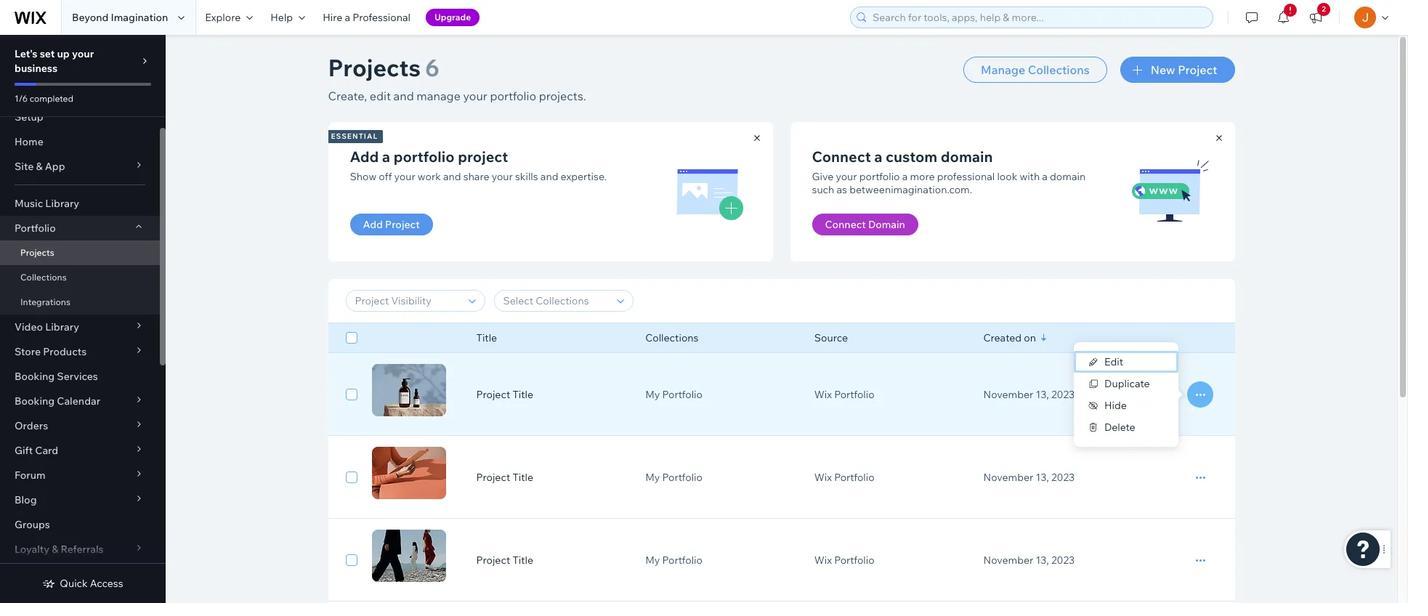 Task type: vqa. For each thing, say whether or not it's contained in the screenshot.
bottom Connect
yes



Task type: locate. For each thing, give the bounding box(es) containing it.
wix portfolio for first project title image from the top of the page
[[815, 388, 875, 401]]

connect
[[812, 148, 871, 166], [825, 218, 866, 231]]

completed
[[30, 93, 73, 104]]

1 vertical spatial add
[[363, 218, 383, 231]]

setup link
[[0, 105, 160, 129]]

2 vertical spatial project title image
[[372, 530, 446, 582]]

and
[[394, 89, 414, 103], [443, 170, 461, 183], [541, 170, 559, 183]]

2 vertical spatial my portfolio
[[645, 554, 703, 567]]

list
[[326, 122, 1235, 262]]

3 2023 from the top
[[1052, 554, 1075, 567]]

wix portfolio
[[815, 388, 875, 401], [815, 471, 875, 484], [815, 554, 875, 567]]

1/6
[[15, 93, 28, 104]]

sidebar element
[[0, 35, 166, 603]]

let's set up your business
[[15, 47, 94, 75]]

1 library from the top
[[45, 197, 79, 210]]

add inside button
[[363, 218, 383, 231]]

0 vertical spatial booking
[[15, 370, 55, 383]]

add inside add a portfolio project show off your work and share your skills and expertise.
[[350, 148, 379, 166]]

2 my from the top
[[645, 471, 660, 484]]

portfolio down the custom
[[860, 170, 900, 183]]

such
[[812, 183, 835, 196]]

1 horizontal spatial &
[[52, 543, 58, 556]]

wix portfolio for second project title image from the top
[[815, 471, 875, 484]]

2 vertical spatial collections
[[645, 331, 699, 344]]

1 vertical spatial wix
[[815, 471, 832, 484]]

1 vertical spatial projects
[[20, 247, 54, 258]]

booking calendar
[[15, 395, 100, 408]]

project for 1st project title image from the bottom of the page
[[476, 554, 510, 567]]

3 my portfolio from the top
[[645, 554, 703, 567]]

0 vertical spatial 13,
[[1036, 388, 1049, 401]]

my portfolio for first project title image from the top of the page
[[645, 388, 703, 401]]

0 horizontal spatial edit
[[1105, 355, 1124, 368]]

professional
[[353, 11, 411, 24]]

0 horizontal spatial and
[[394, 89, 414, 103]]

a left the custom
[[874, 148, 883, 166]]

and right skills
[[541, 170, 559, 183]]

1 november from the top
[[984, 388, 1034, 401]]

2 wix portfolio from the top
[[815, 471, 875, 484]]

1 horizontal spatial portfolio
[[490, 89, 536, 103]]

0 vertical spatial library
[[45, 197, 79, 210]]

1 vertical spatial november 13, 2023
[[984, 471, 1075, 484]]

2 library from the top
[[45, 321, 79, 334]]

3 wix portfolio from the top
[[815, 554, 875, 567]]

0 vertical spatial domain
[[941, 148, 993, 166]]

portfolio up work
[[394, 148, 455, 166]]

quick access button
[[42, 577, 123, 590]]

wix
[[815, 388, 832, 401], [815, 471, 832, 484], [815, 554, 832, 567]]

booking up the orders at the left bottom of page
[[15, 395, 55, 408]]

a right hire
[[345, 11, 350, 24]]

connect for a
[[812, 148, 871, 166]]

1 vertical spatial booking
[[15, 395, 55, 408]]

project title image
[[372, 364, 446, 416], [372, 447, 446, 499], [372, 530, 446, 582]]

1 vertical spatial library
[[45, 321, 79, 334]]

connect up give
[[812, 148, 871, 166]]

2 horizontal spatial collections
[[1028, 63, 1090, 77]]

library for video library
[[45, 321, 79, 334]]

access
[[90, 577, 123, 590]]

booking inside dropdown button
[[15, 395, 55, 408]]

3 13, from the top
[[1036, 554, 1049, 567]]

1 vertical spatial connect
[[825, 218, 866, 231]]

quick access
[[60, 577, 123, 590]]

created on
[[984, 331, 1036, 344]]

library up products
[[45, 321, 79, 334]]

edit up duplicate button
[[1105, 355, 1124, 368]]

and right work
[[443, 170, 461, 183]]

domain up professional
[[941, 148, 993, 166]]

loyalty & referrals
[[15, 543, 104, 556]]

help
[[271, 11, 293, 24]]

0 vertical spatial november 13, 2023
[[984, 388, 1075, 401]]

13,
[[1036, 388, 1049, 401], [1036, 471, 1049, 484], [1036, 554, 1049, 567]]

store products
[[15, 345, 87, 358]]

with
[[1020, 170, 1040, 183]]

2 vertical spatial wix portfolio
[[815, 554, 875, 567]]

show
[[350, 170, 377, 183]]

2 horizontal spatial portfolio
[[860, 170, 900, 183]]

my portfolio
[[645, 388, 703, 401], [645, 471, 703, 484], [645, 554, 703, 567]]

project inside new project button
[[1178, 63, 1218, 77]]

2 vertical spatial 2023
[[1052, 554, 1075, 567]]

0 vertical spatial portfolio
[[490, 89, 536, 103]]

a up off
[[382, 148, 390, 166]]

projects
[[328, 53, 421, 82], [20, 247, 54, 258]]

2 vertical spatial november
[[984, 554, 1034, 567]]

library up "portfolio" popup button
[[45, 197, 79, 210]]

add for project
[[363, 218, 383, 231]]

your right give
[[836, 170, 857, 183]]

0 horizontal spatial &
[[36, 160, 43, 173]]

None checkbox
[[346, 469, 357, 486], [346, 552, 357, 569], [346, 469, 357, 486], [346, 552, 357, 569]]

0 vertical spatial wix portfolio
[[815, 388, 875, 401]]

1 vertical spatial collections
[[20, 272, 67, 283]]

share
[[463, 170, 490, 183]]

new project
[[1151, 63, 1218, 77]]

projects link
[[0, 241, 160, 265]]

your right manage on the top of the page
[[463, 89, 488, 103]]

connect inside button
[[825, 218, 866, 231]]

manage collections
[[981, 63, 1090, 77]]

projects down "portfolio" popup button
[[20, 247, 54, 258]]

1 horizontal spatial edit
[[1137, 387, 1159, 402]]

a inside add a portfolio project show off your work and share your skills and expertise.
[[382, 148, 390, 166]]

1 horizontal spatial and
[[443, 170, 461, 183]]

1 wix portfolio from the top
[[815, 388, 875, 401]]

& right loyalty
[[52, 543, 58, 556]]

collections
[[1028, 63, 1090, 77], [20, 272, 67, 283], [645, 331, 699, 344]]

1 vertical spatial my
[[645, 471, 660, 484]]

0 vertical spatial connect
[[812, 148, 871, 166]]

as
[[837, 183, 847, 196]]

projects for projects
[[20, 247, 54, 258]]

library inside popup button
[[45, 321, 79, 334]]

edit button up delete button
[[1117, 382, 1178, 408]]

3 project title from the top
[[476, 554, 534, 567]]

domain right with on the top right
[[1050, 170, 1086, 183]]

collections inside the sidebar element
[[20, 272, 67, 283]]

1 vertical spatial &
[[52, 543, 58, 556]]

portfolio
[[15, 222, 56, 235], [662, 388, 703, 401], [835, 388, 875, 401], [662, 471, 703, 484], [835, 471, 875, 484], [662, 554, 703, 567], [835, 554, 875, 567]]

domain
[[868, 218, 905, 231]]

expertise.
[[561, 170, 607, 183]]

& inside popup button
[[36, 160, 43, 173]]

blog button
[[0, 488, 160, 512]]

project title
[[476, 388, 534, 401], [476, 471, 534, 484], [476, 554, 534, 567]]

booking
[[15, 370, 55, 383], [15, 395, 55, 408]]

products
[[43, 345, 87, 358]]

projects up the edit on the top
[[328, 53, 421, 82]]

projects.
[[539, 89, 586, 103]]

1 vertical spatial project title
[[476, 471, 534, 484]]

connect a custom domain give your portfolio a more professional look with a domain such as betweenimagination.com.
[[812, 148, 1086, 196]]

booking calendar button
[[0, 389, 160, 414]]

1 vertical spatial november
[[984, 471, 1034, 484]]

booking for booking services
[[15, 370, 55, 383]]

domain
[[941, 148, 993, 166], [1050, 170, 1086, 183]]

1 horizontal spatial projects
[[328, 53, 421, 82]]

title
[[476, 331, 497, 344], [513, 388, 534, 401], [513, 471, 534, 484], [513, 554, 534, 567]]

hire
[[323, 11, 342, 24]]

0 vertical spatial project title
[[476, 388, 534, 401]]

add down show
[[363, 218, 383, 231]]

a for professional
[[345, 11, 350, 24]]

& for loyalty
[[52, 543, 58, 556]]

november
[[984, 388, 1034, 401], [984, 471, 1034, 484], [984, 554, 1034, 567]]

2 wix from the top
[[815, 471, 832, 484]]

your
[[72, 47, 94, 60], [463, 89, 488, 103], [394, 170, 415, 183], [492, 170, 513, 183], [836, 170, 857, 183]]

0 horizontal spatial collections
[[20, 272, 67, 283]]

home
[[15, 135, 43, 148]]

portfolio
[[490, 89, 536, 103], [394, 148, 455, 166], [860, 170, 900, 183]]

connect inside connect a custom domain give your portfolio a more professional look with a domain such as betweenimagination.com.
[[812, 148, 871, 166]]

gift
[[15, 444, 33, 457]]

1 vertical spatial 2023
[[1052, 471, 1075, 484]]

your right up
[[72, 47, 94, 60]]

None checkbox
[[346, 329, 357, 347], [346, 386, 357, 403], [346, 329, 357, 347], [346, 386, 357, 403]]

2 vertical spatial portfolio
[[860, 170, 900, 183]]

1 2023 from the top
[[1052, 388, 1075, 401]]

1 vertical spatial portfolio
[[394, 148, 455, 166]]

projects inside the sidebar element
[[20, 247, 54, 258]]

gift card button
[[0, 438, 160, 463]]

project for first project title image from the top of the page
[[476, 388, 510, 401]]

3 november 13, 2023 from the top
[[984, 554, 1075, 567]]

menu containing edit
[[1074, 351, 1179, 438]]

2 november from the top
[[984, 471, 1034, 484]]

connect down as
[[825, 218, 866, 231]]

projects inside projects 6 create, edit and manage your portfolio projects.
[[328, 53, 421, 82]]

0 vertical spatial add
[[350, 148, 379, 166]]

1 project title image from the top
[[372, 364, 446, 416]]

video library
[[15, 321, 79, 334]]

connect domain button
[[812, 214, 919, 235]]

2 2023 from the top
[[1052, 471, 1075, 484]]

1 project title from the top
[[476, 388, 534, 401]]

collections link
[[0, 265, 160, 290]]

add
[[350, 148, 379, 166], [363, 218, 383, 231]]

booking down "store"
[[15, 370, 55, 383]]

1 my portfolio from the top
[[645, 388, 703, 401]]

Select Collections field
[[499, 291, 612, 311]]

card
[[35, 444, 58, 457]]

edit button up duplicate
[[1074, 351, 1179, 373]]

2 booking from the top
[[15, 395, 55, 408]]

hide
[[1105, 399, 1127, 412]]

1 vertical spatial project title image
[[372, 447, 446, 499]]

2 vertical spatial wix
[[815, 554, 832, 567]]

2023 for second project title image from the top
[[1052, 471, 1075, 484]]

let's
[[15, 47, 37, 60]]

0 vertical spatial 2023
[[1052, 388, 1075, 401]]

menu
[[1074, 351, 1179, 438]]

edit right "hide"
[[1137, 387, 1159, 402]]

2 vertical spatial my
[[645, 554, 660, 567]]

1 vertical spatial wix portfolio
[[815, 471, 875, 484]]

and right the edit on the top
[[394, 89, 414, 103]]

1 booking from the top
[[15, 370, 55, 383]]

portfolio left the projects.
[[490, 89, 536, 103]]

calendar
[[57, 395, 100, 408]]

project for second project title image from the top
[[476, 471, 510, 484]]

your left skills
[[492, 170, 513, 183]]

3 wix from the top
[[815, 554, 832, 567]]

professional
[[937, 170, 995, 183]]

& right site
[[36, 160, 43, 173]]

0 vertical spatial wix
[[815, 388, 832, 401]]

blog
[[15, 493, 37, 507]]

Search for tools, apps, help & more... field
[[868, 7, 1209, 28]]

0 vertical spatial edit
[[1105, 355, 1124, 368]]

0 horizontal spatial projects
[[20, 247, 54, 258]]

a left more
[[902, 170, 908, 183]]

a for portfolio
[[382, 148, 390, 166]]

1 horizontal spatial domain
[[1050, 170, 1086, 183]]

0 vertical spatial my portfolio
[[645, 388, 703, 401]]

november 13, 2023
[[984, 388, 1075, 401], [984, 471, 1075, 484], [984, 554, 1075, 567]]

2 vertical spatial project title
[[476, 554, 534, 567]]

2 project title from the top
[[476, 471, 534, 484]]

& inside dropdown button
[[52, 543, 58, 556]]

0 horizontal spatial portfolio
[[394, 148, 455, 166]]

0 vertical spatial my
[[645, 388, 660, 401]]

edit
[[1105, 355, 1124, 368], [1137, 387, 1159, 402]]

portfolio inside popup button
[[15, 222, 56, 235]]

0 vertical spatial &
[[36, 160, 43, 173]]

my
[[645, 388, 660, 401], [645, 471, 660, 484], [645, 554, 660, 567]]

set
[[40, 47, 55, 60]]

0 vertical spatial project title image
[[372, 364, 446, 416]]

2 vertical spatial 13,
[[1036, 554, 1049, 567]]

0 vertical spatial november
[[984, 388, 1034, 401]]

groups
[[15, 518, 50, 531]]

1 vertical spatial my portfolio
[[645, 471, 703, 484]]

0 vertical spatial projects
[[328, 53, 421, 82]]

duplicate button
[[1074, 373, 1179, 395]]

a right with on the top right
[[1042, 170, 1048, 183]]

0 vertical spatial collections
[[1028, 63, 1090, 77]]

music library
[[15, 197, 79, 210]]

1 vertical spatial 13,
[[1036, 471, 1049, 484]]

add up show
[[350, 148, 379, 166]]

2 my portfolio from the top
[[645, 471, 703, 484]]

2 vertical spatial november 13, 2023
[[984, 554, 1075, 567]]



Task type: describe. For each thing, give the bounding box(es) containing it.
gift card
[[15, 444, 58, 457]]

3 november from the top
[[984, 554, 1034, 567]]

0 horizontal spatial domain
[[941, 148, 993, 166]]

loyalty
[[15, 543, 49, 556]]

add project
[[363, 218, 420, 231]]

setup
[[15, 110, 43, 124]]

betweenimagination.com.
[[850, 183, 973, 196]]

1 my from the top
[[645, 388, 660, 401]]

off
[[379, 170, 392, 183]]

projects 6 create, edit and manage your portfolio projects.
[[328, 53, 586, 103]]

look
[[997, 170, 1018, 183]]

and inside projects 6 create, edit and manage your portfolio projects.
[[394, 89, 414, 103]]

portfolio inside connect a custom domain give your portfolio a more professional look with a domain such as betweenimagination.com.
[[860, 170, 900, 183]]

music
[[15, 197, 43, 210]]

groups link
[[0, 512, 160, 537]]

up
[[57, 47, 70, 60]]

my portfolio for 1st project title image from the bottom of the page
[[645, 554, 703, 567]]

projects for projects 6 create, edit and manage your portfolio projects.
[[328, 53, 421, 82]]

store
[[15, 345, 41, 358]]

manage
[[417, 89, 461, 103]]

services
[[57, 370, 98, 383]]

project title for first project title image from the top of the page
[[476, 388, 534, 401]]

1 vertical spatial edit
[[1137, 387, 1159, 402]]

connect domain
[[825, 218, 905, 231]]

home link
[[0, 129, 160, 154]]

portfolio inside add a portfolio project show off your work and share your skills and expertise.
[[394, 148, 455, 166]]

1 horizontal spatial collections
[[645, 331, 699, 344]]

booking for booking calendar
[[15, 395, 55, 408]]

forum
[[15, 469, 45, 482]]

1 wix from the top
[[815, 388, 832, 401]]

create,
[[328, 89, 367, 103]]

1 vertical spatial edit button
[[1117, 382, 1178, 408]]

1 november 13, 2023 from the top
[[984, 388, 1075, 401]]

3 project title image from the top
[[372, 530, 446, 582]]

title for 1st project title image from the bottom of the page
[[513, 554, 534, 567]]

add a portfolio project show off your work and share your skills and expertise.
[[350, 148, 607, 183]]

your right off
[[394, 170, 415, 183]]

hire a professional
[[323, 11, 411, 24]]

2023 for first project title image from the top of the page
[[1052, 388, 1075, 401]]

list containing add a portfolio project
[[326, 122, 1235, 262]]

manage collections button
[[964, 57, 1107, 83]]

source
[[815, 331, 848, 344]]

title for first project title image from the top of the page
[[513, 388, 534, 401]]

help button
[[262, 0, 314, 35]]

forum button
[[0, 463, 160, 488]]

site & app button
[[0, 154, 160, 179]]

2023 for 1st project title image from the bottom of the page
[[1052, 554, 1075, 567]]

1 13, from the top
[[1036, 388, 1049, 401]]

2 button
[[1300, 0, 1332, 35]]

portfolio inside projects 6 create, edit and manage your portfolio projects.
[[490, 89, 536, 103]]

quick
[[60, 577, 88, 590]]

2 november 13, 2023 from the top
[[984, 471, 1075, 484]]

store products button
[[0, 339, 160, 364]]

beyond
[[72, 11, 109, 24]]

hire a professional link
[[314, 0, 419, 35]]

booking services
[[15, 370, 98, 383]]

Project Visibility field
[[351, 291, 464, 311]]

6
[[425, 53, 440, 82]]

music library link
[[0, 191, 160, 216]]

video library button
[[0, 315, 160, 339]]

1 vertical spatial domain
[[1050, 170, 1086, 183]]

integrations link
[[0, 290, 160, 315]]

title for second project title image from the top
[[513, 471, 534, 484]]

delete
[[1105, 421, 1136, 434]]

loyalty & referrals button
[[0, 537, 160, 562]]

video
[[15, 321, 43, 334]]

explore
[[205, 11, 241, 24]]

wix portfolio for 1st project title image from the bottom of the page
[[815, 554, 875, 567]]

portfolio button
[[0, 216, 160, 241]]

upgrade
[[435, 12, 471, 23]]

app
[[45, 160, 65, 173]]

collections inside button
[[1028, 63, 1090, 77]]

duplicate
[[1105, 377, 1150, 390]]

imagination
[[111, 11, 168, 24]]

project title for 1st project title image from the bottom of the page
[[476, 554, 534, 567]]

on
[[1024, 331, 1036, 344]]

3 my from the top
[[645, 554, 660, 567]]

give
[[812, 170, 834, 183]]

my portfolio for second project title image from the top
[[645, 471, 703, 484]]

1/6 completed
[[15, 93, 73, 104]]

manage
[[981, 63, 1026, 77]]

project inside add project button
[[385, 218, 420, 231]]

custom
[[886, 148, 938, 166]]

orders button
[[0, 414, 160, 438]]

more
[[910, 170, 935, 183]]

integrations
[[20, 297, 70, 307]]

2 13, from the top
[[1036, 471, 1049, 484]]

library for music library
[[45, 197, 79, 210]]

upgrade button
[[426, 9, 480, 26]]

edit inside menu
[[1105, 355, 1124, 368]]

booking services link
[[0, 364, 160, 389]]

& for site
[[36, 160, 43, 173]]

add for a
[[350, 148, 379, 166]]

your inside projects 6 create, edit and manage your portfolio projects.
[[463, 89, 488, 103]]

skills
[[515, 170, 538, 183]]

your inside connect a custom domain give your portfolio a more professional look with a domain such as betweenimagination.com.
[[836, 170, 857, 183]]

site & app
[[15, 160, 65, 173]]

site
[[15, 160, 34, 173]]

2 horizontal spatial and
[[541, 170, 559, 183]]

project title for second project title image from the top
[[476, 471, 534, 484]]

new
[[1151, 63, 1176, 77]]

referrals
[[61, 543, 104, 556]]

0 vertical spatial edit button
[[1074, 351, 1179, 373]]

created on button
[[984, 331, 1036, 344]]

2 project title image from the top
[[372, 447, 446, 499]]

project
[[458, 148, 508, 166]]

a for custom
[[874, 148, 883, 166]]

delete button
[[1074, 416, 1179, 438]]

2
[[1322, 4, 1326, 14]]

connect for domain
[[825, 218, 866, 231]]

your inside the let's set up your business
[[72, 47, 94, 60]]

business
[[15, 62, 58, 75]]

created
[[984, 331, 1022, 344]]



